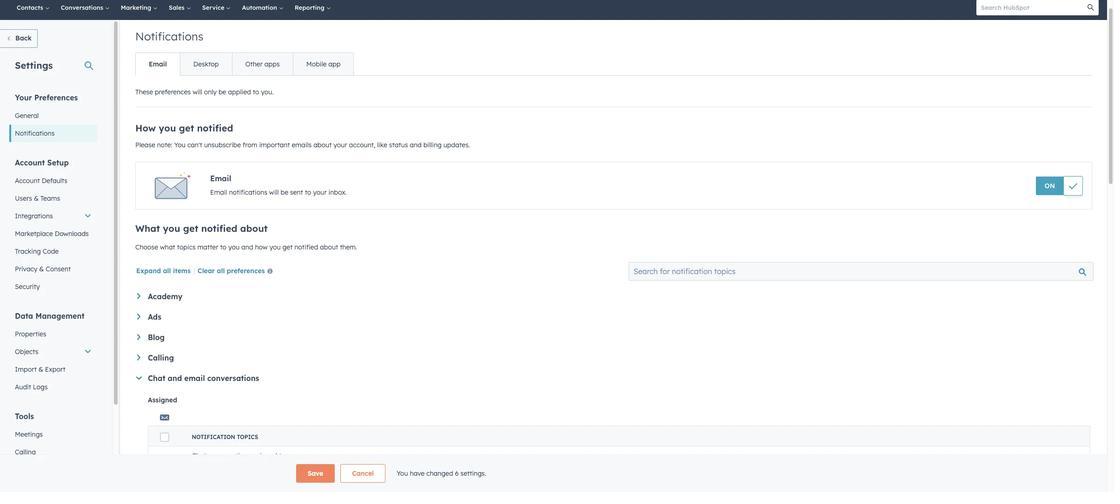 Task type: vqa. For each thing, say whether or not it's contained in the screenshot.
integrations button
yes



Task type: describe. For each thing, give the bounding box(es) containing it.
like
[[377, 141, 387, 149]]

account for account defaults
[[15, 177, 40, 185]]

will for only
[[193, 88, 202, 96]]

you left save
[[293, 478, 304, 486]]

mobile app button
[[293, 53, 354, 75]]

expand all items
[[136, 267, 191, 275]]

0 vertical spatial topics
[[177, 243, 196, 252]]

teams
[[40, 194, 60, 203]]

them.
[[340, 243, 357, 252]]

preferences inside 'button'
[[227, 267, 265, 275]]

bot,
[[282, 460, 292, 467]]

unsubscribe
[[204, 141, 241, 149]]

2 vertical spatial email
[[210, 188, 227, 197]]

email inside button
[[149, 60, 167, 68]]

you. inside chat conversation assigned to you get notified when a new live chat, bot, facebook messenger, or whatsapp conversation is assigned to you.
[[462, 460, 473, 467]]

1 horizontal spatial your
[[334, 141, 347, 149]]

sales
[[169, 4, 186, 11]]

notifications inside your preferences element
[[15, 129, 55, 138]]

notification topics
[[192, 434, 258, 441]]

your preferences
[[15, 93, 78, 102]]

1 horizontal spatial topics
[[237, 434, 258, 441]]

code
[[43, 247, 59, 256]]

updates.
[[444, 141, 470, 149]]

choose
[[135, 243, 158, 252]]

caret image for ads
[[137, 314, 140, 320]]

your preferences element
[[9, 93, 97, 142]]

you have changed 6 settings.
[[397, 470, 486, 478]]

0 horizontal spatial you
[[174, 141, 186, 149]]

get
[[192, 460, 201, 467]]

search image
[[1088, 4, 1094, 11]]

can't
[[187, 141, 202, 149]]

when
[[225, 460, 239, 467]]

reassigned
[[250, 478, 283, 486]]

conversations
[[207, 374, 259, 383]]

blog
[[148, 333, 165, 342]]

all for expand
[[163, 267, 171, 275]]

chat for chat conversation assigned to you get notified when a new live chat, bot, facebook messenger, or whatsapp conversation is assigned to you.
[[192, 452, 206, 460]]

these preferences will only be applied to you.
[[135, 88, 274, 96]]

import & export
[[15, 366, 65, 374]]

0 horizontal spatial and
[[168, 374, 182, 383]]

changed
[[427, 470, 453, 478]]

get for how you get notified
[[183, 223, 198, 234]]

save button
[[296, 465, 335, 483]]

1 horizontal spatial and
[[241, 243, 253, 252]]

calling inside calling link
[[15, 448, 36, 457]]

sent
[[290, 188, 303, 197]]

security
[[15, 283, 40, 291]]

you inside chat conversation assigned to you get notified when a new live chat, bot, facebook messenger, or whatsapp conversation is assigned to you.
[[287, 452, 298, 460]]

clear all preferences button
[[198, 267, 277, 278]]

live
[[257, 460, 266, 467]]

applied
[[228, 88, 251, 96]]

consent
[[46, 265, 71, 273]]

calling link
[[9, 444, 97, 461]]

to down bot,
[[285, 478, 291, 486]]

1 horizontal spatial assigned
[[430, 460, 453, 467]]

caret image for academy
[[137, 293, 140, 299]]

import
[[15, 366, 37, 374]]

meetings link
[[9, 426, 97, 444]]

to right live
[[279, 452, 285, 460]]

reporting link
[[289, 0, 337, 20]]

tracking code link
[[9, 243, 97, 260]]

objects
[[15, 348, 38, 356]]

from
[[243, 141, 257, 149]]

1 vertical spatial about
[[240, 223, 268, 234]]

on
[[1045, 182, 1055, 190]]

messenger,
[[321, 460, 351, 467]]

tools element
[[9, 412, 97, 493]]

reporting
[[295, 4, 326, 11]]

to right applied
[[253, 88, 259, 96]]

meetings
[[15, 431, 43, 439]]

you up 'what'
[[163, 223, 180, 234]]

1 horizontal spatial you
[[397, 470, 408, 478]]

billing
[[424, 141, 442, 149]]

save
[[308, 470, 323, 478]]

notified up "unsubscribe"
[[197, 122, 233, 134]]

general
[[15, 112, 39, 120]]

other
[[245, 60, 263, 68]]

audit logs
[[15, 383, 48, 392]]

automation link
[[236, 0, 289, 20]]

1 horizontal spatial be
[[281, 188, 288, 197]]

all for clear
[[217, 267, 225, 275]]

blog button
[[137, 333, 1091, 342]]

please note: you can't unsubscribe from important emails about your account, like status and billing updates.
[[135, 141, 470, 149]]

other apps
[[245, 60, 280, 68]]

assigned
[[148, 396, 177, 405]]

conversations link
[[55, 0, 115, 20]]

properties
[[15, 330, 46, 339]]

or
[[352, 460, 358, 467]]

properties link
[[9, 326, 97, 343]]

clear all preferences
[[198, 267, 265, 275]]

important
[[259, 141, 290, 149]]

how
[[255, 243, 268, 252]]

to right the matter
[[220, 243, 227, 252]]

0 horizontal spatial assigned
[[250, 452, 277, 460]]

preferences
[[34, 93, 78, 102]]

6
[[455, 470, 459, 478]]

caret image for chat and email conversations
[[136, 377, 142, 380]]

audit
[[15, 383, 31, 392]]

contacts link
[[11, 0, 55, 20]]

defaults
[[42, 177, 67, 185]]

0 vertical spatial about
[[314, 141, 332, 149]]

email notifications will be sent to your inbox.
[[210, 188, 347, 197]]

export
[[45, 366, 65, 374]]

please
[[135, 141, 155, 149]]

marketing
[[121, 4, 153, 11]]

notified inside chat conversation assigned to you get notified when a new live chat, bot, facebook messenger, or whatsapp conversation is assigned to you.
[[203, 460, 223, 467]]

chat,
[[268, 460, 281, 467]]

desktop button
[[180, 53, 232, 75]]

1 horizontal spatial calling
[[148, 353, 174, 363]]



Task type: locate. For each thing, give the bounding box(es) containing it.
note:
[[157, 141, 172, 149]]

topics right 'what'
[[177, 243, 196, 252]]

0 vertical spatial caret image
[[137, 334, 140, 340]]

account defaults
[[15, 177, 67, 185]]

items
[[173, 267, 191, 275]]

topics
[[177, 243, 196, 252], [237, 434, 258, 441]]

navigation
[[135, 53, 354, 76]]

caret image inside calling dropdown button
[[137, 355, 140, 361]]

1 horizontal spatial will
[[269, 188, 279, 197]]

0 vertical spatial and
[[410, 141, 422, 149]]

notifications down general
[[15, 129, 55, 138]]

academy button
[[137, 292, 1091, 301]]

what you get notified about
[[135, 223, 268, 234]]

expand
[[136, 267, 161, 275]]

1 horizontal spatial you.
[[462, 460, 473, 467]]

you up clear all preferences
[[228, 243, 240, 252]]

0 horizontal spatial be
[[219, 88, 226, 96]]

service
[[202, 4, 226, 11]]

back link
[[0, 29, 38, 48]]

Search HubSpot search field
[[977, 0, 1091, 15]]

assigned up 'you have changed 6 settings.'
[[430, 460, 453, 467]]

to right sent at top left
[[305, 188, 311, 197]]

Search for notification topics search field
[[629, 262, 1094, 281]]

caret image inside ads dropdown button
[[137, 314, 140, 320]]

all left items
[[163, 267, 171, 275]]

2 vertical spatial &
[[39, 366, 43, 374]]

import & export link
[[9, 361, 97, 379]]

be left sent at top left
[[281, 188, 288, 197]]

have
[[410, 470, 425, 478]]

service link
[[197, 0, 236, 20]]

get right how at left
[[283, 243, 293, 252]]

chat for chat and email conversations
[[148, 374, 165, 383]]

email button
[[136, 53, 180, 75]]

conversation for chat conversation reassigned to you
[[208, 478, 248, 486]]

will left only
[[193, 88, 202, 96]]

you. right applied
[[261, 88, 274, 96]]

you up note:
[[159, 122, 176, 134]]

0 vertical spatial you.
[[261, 88, 274, 96]]

calling down meetings
[[15, 448, 36, 457]]

0 vertical spatial chat
[[148, 374, 165, 383]]

0 horizontal spatial will
[[193, 88, 202, 96]]

1 account from the top
[[15, 158, 45, 167]]

you left can't
[[174, 141, 186, 149]]

get for notifications
[[179, 122, 194, 134]]

inbox.
[[329, 188, 347, 197]]

0 vertical spatial notifications
[[135, 29, 203, 43]]

caret image
[[137, 293, 140, 299], [137, 314, 140, 320], [137, 355, 140, 361]]

about
[[314, 141, 332, 149], [240, 223, 268, 234], [320, 243, 338, 252]]

a
[[240, 460, 244, 467]]

notifications link
[[9, 125, 97, 142]]

chat and email conversations button
[[136, 374, 1091, 383]]

data
[[15, 312, 33, 321]]

and left email
[[168, 374, 182, 383]]

cancel
[[352, 470, 374, 478]]

all inside 'button'
[[217, 267, 225, 275]]

users & teams link
[[9, 190, 97, 207]]

1 caret image from the top
[[137, 293, 140, 299]]

chat down notification
[[192, 452, 206, 460]]

0 vertical spatial your
[[334, 141, 347, 149]]

you
[[159, 122, 176, 134], [163, 223, 180, 234], [228, 243, 240, 252], [269, 243, 281, 252], [287, 452, 298, 460], [293, 478, 304, 486]]

2 caret image from the top
[[137, 314, 140, 320]]

1 vertical spatial account
[[15, 177, 40, 185]]

chat inside chat conversation assigned to you get notified when a new live chat, bot, facebook messenger, or whatsapp conversation is assigned to you.
[[192, 452, 206, 460]]

notified
[[197, 122, 233, 134], [201, 223, 237, 234], [295, 243, 318, 252], [203, 460, 223, 467]]

0 vertical spatial get
[[179, 122, 194, 134]]

notifications
[[229, 188, 267, 197]]

marketplace
[[15, 230, 53, 238]]

1 horizontal spatial all
[[217, 267, 225, 275]]

cancel button
[[341, 465, 386, 483]]

topics up new
[[237, 434, 258, 441]]

caret image for blog
[[137, 334, 140, 340]]

email up notifications
[[210, 174, 231, 183]]

0 vertical spatial calling
[[148, 353, 174, 363]]

& right users on the top left
[[34, 194, 39, 203]]

1 vertical spatial &
[[39, 265, 44, 273]]

you right chat,
[[287, 452, 298, 460]]

preferences right the these
[[155, 88, 191, 96]]

1 vertical spatial you.
[[462, 460, 473, 467]]

1 vertical spatial caret image
[[136, 377, 142, 380]]

& for export
[[39, 366, 43, 374]]

integrations button
[[9, 207, 97, 225]]

account for account setup
[[15, 158, 45, 167]]

1 vertical spatial email
[[210, 174, 231, 183]]

sales link
[[163, 0, 197, 20]]

chat conversation reassigned to you
[[192, 478, 304, 486]]

notifications
[[135, 29, 203, 43], [15, 129, 55, 138]]

caret image for calling
[[137, 355, 140, 361]]

desktop
[[193, 60, 219, 68]]

caret image inside academy 'dropdown button'
[[137, 293, 140, 299]]

0 horizontal spatial preferences
[[155, 88, 191, 96]]

about right emails
[[314, 141, 332, 149]]

2 vertical spatial caret image
[[137, 355, 140, 361]]

0 vertical spatial be
[[219, 88, 226, 96]]

3 caret image from the top
[[137, 355, 140, 361]]

conversation down when
[[208, 478, 248, 486]]

2 account from the top
[[15, 177, 40, 185]]

you right how at left
[[269, 243, 281, 252]]

0 vertical spatial email
[[149, 60, 167, 68]]

your
[[15, 93, 32, 102]]

mobile app
[[306, 60, 341, 68]]

1 vertical spatial and
[[241, 243, 253, 252]]

1 vertical spatial caret image
[[137, 314, 140, 320]]

1 vertical spatial will
[[269, 188, 279, 197]]

conversations
[[61, 4, 105, 11]]

1 vertical spatial calling
[[15, 448, 36, 457]]

& inside data management element
[[39, 366, 43, 374]]

account inside account defaults link
[[15, 177, 40, 185]]

new
[[245, 460, 256, 467]]

these
[[135, 88, 153, 96]]

will for be
[[269, 188, 279, 197]]

assigned
[[250, 452, 277, 460], [430, 460, 453, 467]]

your
[[334, 141, 347, 149], [313, 188, 327, 197]]

2 all from the left
[[217, 267, 225, 275]]

your left account,
[[334, 141, 347, 149]]

logs
[[33, 383, 48, 392]]

all
[[163, 267, 171, 275], [217, 267, 225, 275]]

email up the these
[[149, 60, 167, 68]]

privacy
[[15, 265, 37, 273]]

calling down blog
[[148, 353, 174, 363]]

preferences down choose what topics matter to you and how you get notified about them.
[[227, 267, 265, 275]]

1 vertical spatial your
[[313, 188, 327, 197]]

chat down get
[[192, 478, 206, 486]]

chat up assigned
[[148, 374, 165, 383]]

matter
[[197, 243, 218, 252]]

1 vertical spatial you
[[397, 470, 408, 478]]

and left billing
[[410, 141, 422, 149]]

integrations
[[15, 212, 53, 220]]

& left export
[[39, 366, 43, 374]]

0 vertical spatial &
[[34, 194, 39, 203]]

1 vertical spatial topics
[[237, 434, 258, 441]]

be
[[219, 88, 226, 96], [281, 188, 288, 197]]

privacy & consent
[[15, 265, 71, 273]]

caret image inside blog 'dropdown button'
[[137, 334, 140, 340]]

email left notifications
[[210, 188, 227, 197]]

objects button
[[9, 343, 97, 361]]

whatsapp
[[359, 460, 387, 467]]

data management
[[15, 312, 85, 321]]

2 horizontal spatial and
[[410, 141, 422, 149]]

facebook
[[294, 460, 320, 467]]

0 vertical spatial will
[[193, 88, 202, 96]]

your left 'inbox.'
[[313, 188, 327, 197]]

0 vertical spatial caret image
[[137, 293, 140, 299]]

& for teams
[[34, 194, 39, 203]]

0 vertical spatial you
[[174, 141, 186, 149]]

chat and email conversations
[[148, 374, 259, 383]]

1 vertical spatial preferences
[[227, 267, 265, 275]]

1 horizontal spatial notifications
[[135, 29, 203, 43]]

notified up the matter
[[201, 223, 237, 234]]

1 all from the left
[[163, 267, 171, 275]]

get up the matter
[[183, 223, 198, 234]]

ads button
[[137, 313, 1091, 322]]

2 vertical spatial and
[[168, 374, 182, 383]]

all right clear
[[217, 267, 225, 275]]

about up how at left
[[240, 223, 268, 234]]

chat for chat conversation reassigned to you
[[192, 478, 206, 486]]

ads
[[148, 313, 161, 322]]

1 vertical spatial be
[[281, 188, 288, 197]]

notification
[[192, 434, 235, 441]]

notifications down sales link
[[135, 29, 203, 43]]

account defaults link
[[9, 172, 97, 190]]

only
[[204, 88, 217, 96]]

status
[[389, 141, 408, 149]]

account setup element
[[9, 158, 97, 296]]

0 horizontal spatial you.
[[261, 88, 274, 96]]

& right privacy
[[39, 265, 44, 273]]

1 vertical spatial get
[[183, 223, 198, 234]]

how you get notified
[[135, 122, 233, 134]]

1 vertical spatial notifications
[[15, 129, 55, 138]]

search button
[[1083, 0, 1099, 15]]

get up can't
[[179, 122, 194, 134]]

1 vertical spatial chat
[[192, 452, 206, 460]]

2 vertical spatial chat
[[192, 478, 206, 486]]

will
[[193, 88, 202, 96], [269, 188, 279, 197]]

caret image inside chat and email conversations dropdown button
[[136, 377, 142, 380]]

notified right get
[[203, 460, 223, 467]]

apps
[[265, 60, 280, 68]]

data management element
[[9, 311, 97, 396]]

you. up settings.
[[462, 460, 473, 467]]

account setup
[[15, 158, 69, 167]]

navigation containing email
[[135, 53, 354, 76]]

1 horizontal spatial preferences
[[227, 267, 265, 275]]

account up users on the top left
[[15, 177, 40, 185]]

0 horizontal spatial notifications
[[15, 129, 55, 138]]

back
[[15, 34, 32, 42]]

& inside 'link'
[[39, 265, 44, 273]]

to up 6
[[455, 460, 460, 467]]

is
[[424, 460, 428, 467]]

security link
[[9, 278, 97, 296]]

be right only
[[219, 88, 226, 96]]

assigned right a at bottom left
[[250, 452, 277, 460]]

about left them.
[[320, 243, 338, 252]]

account,
[[349, 141, 375, 149]]

0 vertical spatial account
[[15, 158, 45, 167]]

0 horizontal spatial topics
[[177, 243, 196, 252]]

notified left them.
[[295, 243, 318, 252]]

you
[[174, 141, 186, 149], [397, 470, 408, 478]]

emails
[[292, 141, 312, 149]]

conversation down notification topics
[[208, 452, 248, 460]]

tracking code
[[15, 247, 59, 256]]

preferences
[[155, 88, 191, 96], [227, 267, 265, 275]]

contacts
[[17, 4, 45, 11]]

& for consent
[[39, 265, 44, 273]]

2 vertical spatial get
[[283, 243, 293, 252]]

tracking
[[15, 247, 41, 256]]

you.
[[261, 88, 274, 96], [462, 460, 473, 467]]

conversation up have
[[389, 460, 422, 467]]

0 horizontal spatial calling
[[15, 448, 36, 457]]

2 vertical spatial about
[[320, 243, 338, 252]]

privacy & consent link
[[9, 260, 97, 278]]

conversation for chat conversation assigned to you get notified when a new live chat, bot, facebook messenger, or whatsapp conversation is assigned to you.
[[208, 452, 248, 460]]

you left have
[[397, 470, 408, 478]]

and left how at left
[[241, 243, 253, 252]]

0 horizontal spatial your
[[313, 188, 327, 197]]

caret image
[[137, 334, 140, 340], [136, 377, 142, 380]]

chat conversation assigned to you get notified when a new live chat, bot, facebook messenger, or whatsapp conversation is assigned to you.
[[192, 452, 473, 467]]

to
[[253, 88, 259, 96], [305, 188, 311, 197], [220, 243, 227, 252], [279, 452, 285, 460], [455, 460, 460, 467], [285, 478, 291, 486]]

academy
[[148, 292, 183, 301]]

general link
[[9, 107, 97, 125]]

0 vertical spatial preferences
[[155, 88, 191, 96]]

account up account defaults
[[15, 158, 45, 167]]

will left sent at top left
[[269, 188, 279, 197]]

0 horizontal spatial all
[[163, 267, 171, 275]]



